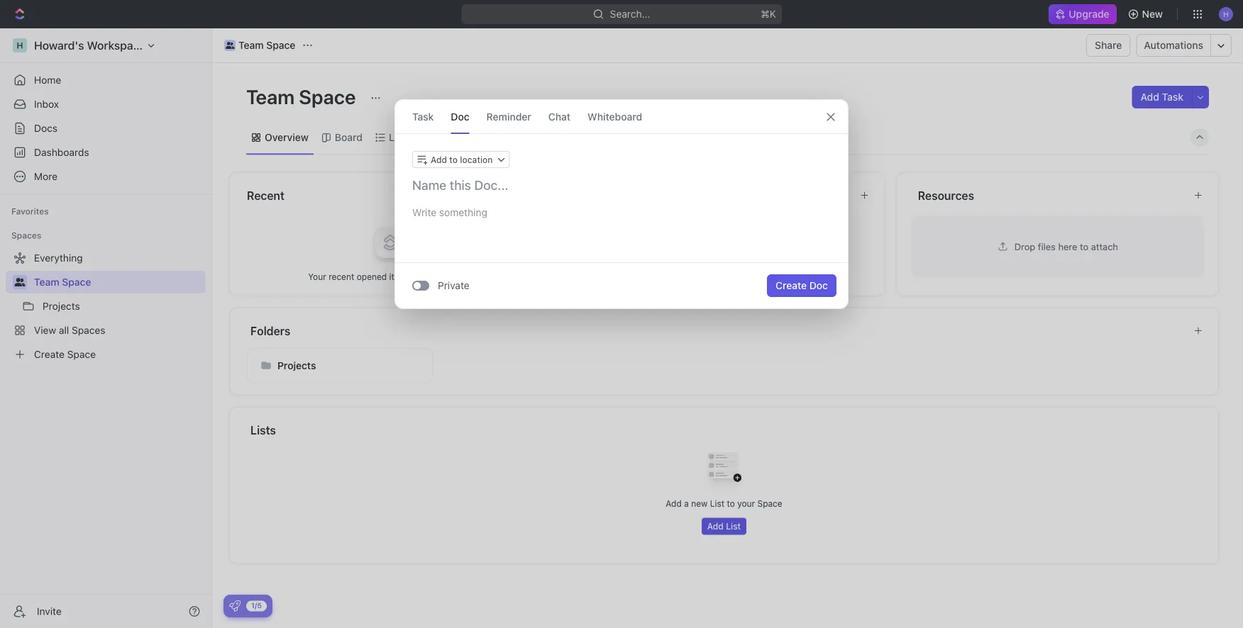 Task type: vqa. For each thing, say whether or not it's contained in the screenshot.
the right Project 1 'LINK'
no



Task type: locate. For each thing, give the bounding box(es) containing it.
upgrade
[[1069, 8, 1110, 20]]

0 vertical spatial team space
[[238, 39, 296, 51]]

will
[[414, 272, 427, 282]]

add down calendar link
[[431, 155, 447, 165]]

no lists icon. image
[[696, 442, 753, 498]]

reminder
[[487, 111, 531, 122]]

gantt
[[501, 132, 527, 143]]

list left task button
[[389, 132, 406, 143]]

this
[[762, 272, 776, 282]]

0 horizontal spatial list
[[389, 132, 406, 143]]

add down add a new list to your space
[[707, 522, 724, 532]]

doc inside button
[[809, 280, 828, 292]]

0 vertical spatial user group image
[[225, 42, 234, 49]]

board
[[335, 132, 363, 143]]

no most used docs image
[[696, 214, 753, 271]]

2 vertical spatial list
[[726, 522, 741, 532]]

0 vertical spatial team space link
[[221, 37, 299, 54]]

1 horizontal spatial doc
[[809, 280, 828, 292]]

new button
[[1122, 3, 1172, 26]]

show
[[429, 272, 450, 282]]

add for add a new list to your space
[[666, 499, 682, 509]]

share
[[1095, 39, 1122, 51]]

1 vertical spatial doc
[[809, 280, 828, 292]]

any
[[712, 272, 726, 282]]

calendar link
[[429, 128, 474, 148]]

1 vertical spatial team space link
[[34, 271, 203, 294]]

docs right any
[[728, 272, 749, 282]]

team space link
[[221, 37, 299, 54], [34, 271, 203, 294]]

0 vertical spatial docs
[[34, 122, 57, 134]]

dialog
[[395, 99, 849, 309]]

create doc
[[776, 280, 828, 292]]

haven't
[[652, 272, 682, 282]]

0 vertical spatial task
[[1162, 91, 1184, 103]]

team space link inside tree
[[34, 271, 203, 294]]

create doc button
[[767, 275, 837, 297]]

2 vertical spatial team
[[34, 276, 59, 288]]

add
[[1141, 91, 1159, 103], [431, 155, 447, 165], [666, 499, 682, 509], [707, 522, 724, 532]]

here.
[[452, 272, 473, 282]]

to
[[449, 155, 458, 165], [1080, 241, 1089, 252], [751, 272, 759, 282], [727, 499, 735, 509]]

0 vertical spatial list
[[389, 132, 406, 143]]

0 horizontal spatial task
[[412, 111, 434, 122]]

list
[[389, 132, 406, 143], [710, 499, 725, 509], [726, 522, 741, 532]]

reminder button
[[487, 100, 531, 133]]

add to location button
[[412, 151, 510, 168]]

location
[[460, 155, 493, 165]]

1 horizontal spatial docs
[[728, 272, 749, 282]]

search...
[[610, 8, 650, 20]]

add inside dropdown button
[[431, 155, 447, 165]]

user group image
[[225, 42, 234, 49], [15, 278, 25, 287]]

1 vertical spatial list
[[710, 499, 725, 509]]

to down calendar link
[[449, 155, 458, 165]]

0 horizontal spatial doc
[[451, 111, 469, 122]]

add a new list to your space
[[666, 499, 782, 509]]

space
[[266, 39, 296, 51], [299, 85, 356, 108], [62, 276, 91, 288], [758, 499, 782, 509]]

to right here
[[1080, 241, 1089, 252]]

team space
[[238, 39, 296, 51], [246, 85, 360, 108], [34, 276, 91, 288]]

dashboards link
[[6, 141, 206, 164]]

location.
[[779, 272, 813, 282]]

list down add a new list to your space
[[726, 522, 741, 532]]

1 horizontal spatial user group image
[[225, 42, 234, 49]]

0 horizontal spatial team space link
[[34, 271, 203, 294]]

team inside tree
[[34, 276, 59, 288]]

a
[[684, 499, 689, 509]]

add left 'a'
[[666, 499, 682, 509]]

chat
[[548, 111, 571, 122]]

docs
[[34, 122, 57, 134], [728, 272, 749, 282]]

spaces
[[11, 231, 41, 241]]

add task
[[1141, 91, 1184, 103]]

to left the this
[[751, 272, 759, 282]]

your
[[308, 272, 326, 282]]

1 horizontal spatial task
[[1162, 91, 1184, 103]]

your recent opened items will show here.
[[308, 272, 473, 282]]

user group image inside team space tree
[[15, 278, 25, 287]]

chat button
[[548, 100, 571, 133]]

doc right create
[[809, 280, 828, 292]]

gantt link
[[498, 128, 527, 148]]

2 horizontal spatial list
[[726, 522, 741, 532]]

add for add list
[[707, 522, 724, 532]]

docs down inbox
[[34, 122, 57, 134]]

doc
[[451, 111, 469, 122], [809, 280, 828, 292]]

add to location button
[[412, 151, 510, 168]]

calendar
[[432, 132, 474, 143]]

0 horizontal spatial docs
[[34, 122, 57, 134]]

dashboards
[[34, 147, 89, 158]]

resources button
[[917, 187, 1182, 204]]

team
[[238, 39, 264, 51], [246, 85, 295, 108], [34, 276, 59, 288]]

recent
[[247, 189, 285, 202]]

task up calendar link
[[412, 111, 434, 122]]

add to location
[[431, 155, 493, 165]]

lists button
[[250, 422, 1202, 439]]

add down automations button on the right of the page
[[1141, 91, 1159, 103]]

task down automations button on the right of the page
[[1162, 91, 1184, 103]]

whiteboard
[[588, 111, 642, 122]]

list right new
[[710, 499, 725, 509]]

task
[[1162, 91, 1184, 103], [412, 111, 434, 122]]

new
[[1142, 8, 1163, 20]]

1 vertical spatial user group image
[[15, 278, 25, 287]]

list inside button
[[726, 522, 741, 532]]

2 vertical spatial team space
[[34, 276, 91, 288]]

docs inside sidebar navigation
[[34, 122, 57, 134]]

you haven't added any docs to this location.
[[635, 272, 813, 282]]

docs link
[[6, 117, 206, 140]]

0 vertical spatial doc
[[451, 111, 469, 122]]

attach
[[1091, 241, 1118, 252]]

0 horizontal spatial user group image
[[15, 278, 25, 287]]

recent
[[329, 272, 354, 282]]

doc up calendar
[[451, 111, 469, 122]]



Task type: describe. For each thing, give the bounding box(es) containing it.
add list
[[707, 522, 741, 532]]

private
[[438, 280, 470, 292]]

1/5
[[251, 602, 262, 610]]

inbox
[[34, 98, 59, 110]]

lists
[[250, 424, 276, 437]]

team space tree
[[6, 247, 206, 366]]

opened
[[357, 272, 387, 282]]

automations button
[[1137, 35, 1211, 56]]

1 horizontal spatial team space link
[[221, 37, 299, 54]]

table link
[[550, 128, 578, 148]]

favorites
[[11, 206, 49, 216]]

list link
[[386, 128, 406, 148]]

create
[[776, 280, 807, 292]]

home link
[[6, 69, 206, 92]]

share button
[[1086, 34, 1131, 57]]

1 horizontal spatial list
[[710, 499, 725, 509]]

doc button
[[451, 100, 469, 133]]

files
[[1038, 241, 1056, 252]]

resources
[[918, 189, 974, 202]]

1 vertical spatial team space
[[246, 85, 360, 108]]

to inside button
[[449, 155, 458, 165]]

1 vertical spatial task
[[412, 111, 434, 122]]

task button
[[412, 100, 434, 133]]

no recent items image
[[362, 214, 419, 271]]

whiteboard button
[[588, 100, 642, 133]]

home
[[34, 74, 61, 86]]

team space inside tree
[[34, 276, 91, 288]]

inbox link
[[6, 93, 206, 116]]

projects button
[[247, 348, 433, 384]]

projects
[[277, 360, 316, 371]]

add for add to location
[[431, 155, 447, 165]]

you
[[635, 272, 650, 282]]

drop
[[1015, 241, 1035, 252]]

add list button
[[702, 518, 747, 535]]

1 vertical spatial docs
[[728, 272, 749, 282]]

added
[[684, 272, 710, 282]]

sidebar navigation
[[0, 28, 212, 629]]

board link
[[332, 128, 363, 148]]

here
[[1058, 241, 1077, 252]]

table
[[553, 132, 578, 143]]

add task button
[[1132, 86, 1192, 109]]

drop files here to attach
[[1015, 241, 1118, 252]]

overview
[[265, 132, 309, 143]]

folders
[[250, 324, 290, 338]]

to left "your"
[[727, 499, 735, 509]]

Name this Doc... field
[[395, 177, 848, 194]]

your
[[737, 499, 755, 509]]

favorites button
[[6, 203, 54, 220]]

space inside tree
[[62, 276, 91, 288]]

1 vertical spatial team
[[246, 85, 295, 108]]

onboarding checklist button element
[[229, 601, 241, 612]]

automations
[[1144, 39, 1203, 51]]

0 vertical spatial team
[[238, 39, 264, 51]]

upgrade link
[[1049, 4, 1117, 24]]

folders button
[[250, 323, 1182, 340]]

invite
[[37, 606, 62, 618]]

task inside button
[[1162, 91, 1184, 103]]

new
[[691, 499, 708, 509]]

⌘k
[[761, 8, 776, 20]]

dialog containing task
[[395, 99, 849, 309]]

items
[[389, 272, 411, 282]]

overview link
[[262, 128, 309, 148]]

onboarding checklist button image
[[229, 601, 241, 612]]

add for add task
[[1141, 91, 1159, 103]]



